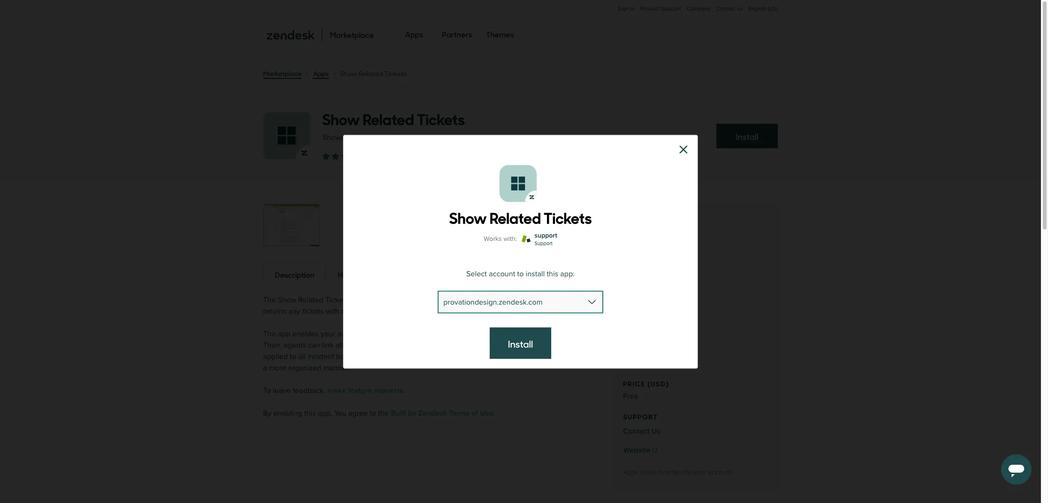 Task type: vqa. For each thing, say whether or not it's contained in the screenshot.
Start
no



Task type: describe. For each thing, give the bounding box(es) containing it.
terms.
[[374, 307, 394, 317]]

returns
[[263, 307, 286, 317]]

price (usd) free
[[623, 379, 669, 402]]

company link
[[687, 5, 710, 22]]

issues
[[504, 353, 525, 362]]

ticket inside "the app enables your agents to quickly recognize and identify multiple incidents of the same issue. then, agents can link all incident tickets to a problem ticket. a resolution to the problem ticket will be applied to all incident tickets, enabling your agents to tackle and resolve issues more efficiently and in a more organized manner."
[[555, 341, 573, 351]]

1 horizontal spatial a
[[405, 341, 409, 351]]

sign in link
[[618, 5, 635, 12]]

identify
[[445, 330, 469, 339]]

zendesk image
[[267, 30, 314, 40]]

to down the incidents
[[504, 341, 511, 351]]

app inside the show related tickets app analyzes your ticket subject, searches against all other tickets, and returns any tickets with matching terms.
[[351, 296, 364, 305]]

your up link
[[321, 330, 335, 339]]

1 star fill image from the left
[[332, 153, 339, 160]]

sign
[[618, 5, 629, 12]]

1 vertical spatial account
[[708, 469, 731, 477]]

all inside the show related tickets app analyzes your ticket subject, searches against all other tickets, and returns any tickets with matching terms.
[[519, 296, 526, 305]]

us
[[737, 5, 743, 12]]

make
[[327, 387, 346, 396]]

manner.
[[323, 364, 350, 373]]

price
[[623, 379, 645, 389]]

to up organized
[[290, 353, 296, 362]]

related
[[346, 133, 369, 142]]

ticket.
[[441, 341, 460, 351]]

2 vertical spatial support
[[623, 412, 658, 422]]

app inside "the app enables your agents to quickly recognize and identify multiple incidents of the same issue. then, agents can link all incident tickets to a problem ticket. a resolution to the problem ticket will be applied to all incident tickets, enabling your agents to tackle and resolve issues more efficiently and in a more organized manner."
[[278, 330, 290, 339]]

works
[[484, 235, 502, 243]]

install for install button within the dialog
[[508, 337, 533, 351]]

multiple
[[471, 330, 497, 339]]

product
[[640, 5, 660, 12]]

1 horizontal spatial the
[[513, 341, 523, 351]]

shows
[[322, 133, 344, 142]]

0 vertical spatial incident
[[345, 341, 371, 351]]

2 star fill image from the left
[[341, 153, 349, 160]]

in inside "the app enables your agents to quickly recognize and identify multiple incidents of the same issue. then, agents can link all incident tickets to a problem ticket. a resolution to the problem ticket will be applied to all incident tickets, enabling your agents to tackle and resolve issues more efficiently and in a more organized manner."
[[594, 353, 600, 362]]

company
[[687, 5, 710, 12]]

your inside the show related tickets app analyzes your ticket subject, searches against all other tickets, and returns any tickets with matching terms.
[[396, 296, 411, 305]]

product support link
[[640, 5, 681, 12]]

sign in
[[618, 5, 635, 12]]

by enabling this app, you agree to the built by zendesk terms of use .
[[263, 409, 495, 419]]

marketplace
[[263, 69, 302, 78]]

enabling inside "the app enables your agents to quickly recognize and identify multiple incidents of the same issue. then, agents can link all incident tickets to a problem ticket. a resolution to the problem ticket will be applied to all incident tickets, enabling your agents to tackle and resolve issues more efficiently and in a more organized manner."
[[361, 353, 390, 362]]

0 horizontal spatial show related tickets
[[340, 69, 406, 78]]

link
[[322, 341, 334, 351]]

the for the app enables your agents to quickly recognize and identify multiple incidents of the same issue. then, agents can link all incident tickets to a problem ticket. a resolution to the problem ticket will be applied to all incident tickets, enabling your agents to tackle and resolve issues more efficiently and in a more organized manner.
[[263, 330, 276, 339]]

description
[[275, 270, 314, 280]]

themes link
[[486, 21, 514, 48]]

to left the tackle
[[433, 353, 439, 362]]

0 horizontal spatial agents
[[284, 341, 306, 351]]

website link
[[623, 445, 766, 457]]

support support
[[534, 231, 557, 247]]

with inside the installation modal dialog
[[503, 235, 515, 243]]

be
[[587, 341, 596, 351]]

1 vertical spatial more
[[269, 364, 286, 373]]

agree
[[348, 409, 368, 419]]

efficiently
[[546, 353, 577, 362]]

to right agree
[[370, 409, 376, 419]]

english (us) link
[[748, 5, 778, 22]]

enables
[[292, 330, 319, 339]]

to leave feedback, make feature requests .
[[263, 387, 405, 396]]

app,
[[318, 409, 332, 419]]

x close image
[[679, 145, 688, 154]]

the for the show related tickets app analyzes your ticket subject, searches against all other tickets, and returns any tickets with matching terms.
[[263, 296, 276, 305]]

of for incidents
[[531, 330, 537, 339]]

0 horizontal spatial install
[[364, 270, 384, 280]]

recognize
[[395, 330, 428, 339]]

to right how on the bottom of the page
[[355, 270, 362, 280]]

applied
[[263, 353, 288, 362]]

to down "recognize" on the left bottom
[[397, 341, 403, 351]]

support plain dark image
[[519, 235, 533, 243]]

tickets inside the installation modal dialog
[[544, 206, 592, 228]]

and inside the show related tickets app analyzes your ticket subject, searches against all other tickets, and returns any tickets with matching terms.
[[573, 296, 585, 305]]

apps install directly into your account
[[623, 469, 731, 477]]

free
[[623, 392, 638, 402]]

quickly
[[370, 330, 394, 339]]

use
[[480, 409, 493, 419]]

matching
[[341, 307, 372, 317]]

works with :
[[484, 235, 517, 243]]

2 vertical spatial all
[[298, 353, 306, 362]]

same
[[552, 330, 570, 339]]

will
[[575, 341, 585, 351]]

related inside the show related tickets app analyzes your ticket subject, searches against all other tickets, and returns any tickets with matching terms.
[[298, 296, 323, 305]]

contact us link
[[716, 5, 743, 12]]

(usd)
[[647, 379, 669, 389]]

you
[[334, 409, 346, 419]]

incidents
[[499, 330, 529, 339]]

zendesk
[[418, 409, 447, 419]]

feedback,
[[293, 387, 325, 396]]

product support
[[640, 5, 681, 12]]

contact us link
[[623, 426, 766, 438]]

by
[[408, 409, 416, 419]]

0 vertical spatial more
[[527, 353, 544, 362]]

resolve
[[478, 353, 502, 362]]

tickets inside show related tickets shows related tickets
[[417, 107, 465, 130]]

0 horizontal spatial .
[[403, 387, 405, 396]]

issue.
[[572, 330, 591, 339]]

2 vertical spatial agents
[[408, 353, 431, 362]]

resolution
[[469, 341, 502, 351]]

1 vertical spatial :
[[573, 269, 575, 279]]

1 horizontal spatial all
[[335, 341, 343, 351]]

contact us
[[716, 5, 743, 12]]

us
[[652, 427, 661, 437]]

requests
[[374, 387, 403, 396]]

1 horizontal spatial apps link
[[405, 21, 423, 48]]

account inside the installation modal dialog
[[489, 269, 515, 279]]

0 vertical spatial agents
[[337, 330, 360, 339]]

marketplace link
[[263, 69, 302, 79]]

built
[[391, 409, 406, 419]]

support for support
[[534, 240, 553, 247]]

tickets inside the show related tickets app analyzes your ticket subject, searches against all other tickets, and returns any tickets with matching terms.
[[325, 296, 349, 305]]

analyzes
[[366, 296, 394, 305]]

1 vertical spatial this
[[304, 409, 316, 419]]

english
[[748, 5, 766, 12]]

show related tickets shows related tickets
[[322, 107, 465, 142]]

to left quickly
[[362, 330, 368, 339]]

select account to install this app :
[[466, 269, 575, 279]]



Task type: locate. For each thing, give the bounding box(es) containing it.
:
[[515, 235, 517, 243], [573, 269, 575, 279]]

related inside the installation modal dialog
[[490, 206, 541, 228]]

the up issues
[[513, 341, 523, 351]]

0 horizontal spatial app
[[278, 330, 290, 339]]

in
[[630, 5, 635, 12], [594, 353, 600, 362]]

show
[[340, 69, 357, 78], [322, 107, 360, 130], [449, 206, 487, 228], [278, 296, 296, 305]]

0 vertical spatial the
[[263, 296, 276, 305]]

tickets inside "the app enables your agents to quickly recognize and identify multiple incidents of the same issue. then, agents can link all incident tickets to a problem ticket. a resolution to the problem ticket will be applied to all incident tickets, enabling your agents to tackle and resolve issues more efficiently and in a more organized manner."
[[373, 341, 395, 351]]

install left directly
[[640, 469, 657, 477]]

support right product
[[661, 5, 681, 12]]

the show related tickets app analyzes your ticket subject, searches against all other tickets, and returns any tickets with matching terms.
[[263, 296, 585, 317]]

in inside the global-navigation-secondary element
[[630, 5, 635, 12]]

0 horizontal spatial enabling
[[274, 409, 302, 419]]

1 horizontal spatial incident
[[345, 341, 371, 351]]

install up analyzes
[[364, 270, 384, 280]]

1 problem from the left
[[411, 341, 439, 351]]

2 horizontal spatial app
[[560, 269, 573, 279]]

tickets, inside the show related tickets app analyzes your ticket subject, searches against all other tickets, and returns any tickets with matching terms.
[[547, 296, 571, 305]]

tackle
[[441, 353, 461, 362]]

0 horizontal spatial problem
[[411, 341, 439, 351]]

0 horizontal spatial incident
[[308, 353, 334, 362]]

tickets right related at top left
[[371, 133, 393, 142]]

1 horizontal spatial ticket
[[555, 341, 573, 351]]

apps link left partners link
[[405, 21, 423, 48]]

the left built
[[378, 409, 389, 419]]

1 horizontal spatial enabling
[[361, 353, 390, 362]]

with left the matching
[[326, 307, 339, 317]]

a down applied
[[263, 364, 267, 373]]

agents down "recognize" on the left bottom
[[408, 353, 431, 362]]

support
[[661, 5, 681, 12], [534, 240, 553, 247], [623, 412, 658, 422]]

1 vertical spatial tickets
[[302, 307, 324, 317]]

tickets inside show related tickets shows related tickets
[[371, 133, 393, 142]]

support
[[534, 231, 557, 239]]

with inside the show related tickets app analyzes your ticket subject, searches against all other tickets, and returns any tickets with matching terms.
[[326, 307, 339, 317]]

to
[[263, 387, 271, 396]]

to inside the installation modal dialog
[[517, 269, 524, 279]]

how to install
[[338, 270, 384, 280]]

tab list containing description
[[263, 263, 604, 286]]

the left same
[[539, 330, 550, 339]]

then,
[[263, 341, 282, 351]]

install button
[[716, 124, 778, 149], [490, 328, 551, 359]]

more
[[527, 353, 544, 362], [269, 364, 286, 373]]

0 vertical spatial apps link
[[405, 21, 423, 48]]

partners link
[[442, 21, 472, 48]]

0 vertical spatial this
[[547, 269, 558, 279]]

0 vertical spatial the
[[539, 330, 550, 339]]

tab list
[[263, 263, 604, 286]]

1 vertical spatial a
[[263, 364, 267, 373]]

problem down same
[[525, 341, 553, 351]]

support for product
[[661, 5, 681, 12]]

preview image of app image
[[264, 205, 319, 247]]

enabling
[[361, 353, 390, 362], [274, 409, 302, 419]]

of right the incidents
[[531, 330, 537, 339]]

in down 'be'
[[594, 353, 600, 362]]

show inside the show related tickets app analyzes your ticket subject, searches against all other tickets, and returns any tickets with matching terms.
[[278, 296, 296, 305]]

related
[[359, 69, 383, 78], [363, 107, 414, 130], [490, 206, 541, 228], [298, 296, 323, 305]]

installation modal dialog
[[343, 135, 698, 369]]

0 horizontal spatial in
[[594, 353, 600, 362]]

website
[[623, 446, 650, 456]]

the inside "the app enables your agents to quickly recognize and identify multiple incidents of the same issue. then, agents can link all incident tickets to a problem ticket. a resolution to the problem ticket will be applied to all incident tickets, enabling your agents to tackle and resolve issues more efficiently and in a more organized manner."
[[263, 330, 276, 339]]

0 vertical spatial show related tickets
[[340, 69, 406, 78]]

1 horizontal spatial install
[[736, 131, 758, 142]]

problem
[[411, 341, 439, 351], [525, 341, 553, 351]]

1 the from the top
[[263, 296, 276, 305]]

2 the from the top
[[263, 330, 276, 339]]

1 horizontal spatial tickets,
[[547, 296, 571, 305]]

1 horizontal spatial star fill image
[[341, 153, 349, 160]]

contact left us on the top right of page
[[716, 5, 735, 12]]

1 vertical spatial agents
[[284, 341, 306, 351]]

this
[[547, 269, 558, 279], [304, 409, 316, 419]]

1 horizontal spatial apps
[[405, 29, 423, 39]]

enabling right by
[[274, 409, 302, 419]]

themes
[[486, 29, 514, 39]]

1 vertical spatial ticket
[[555, 341, 573, 351]]

with
[[503, 235, 515, 243], [326, 307, 339, 317]]

incident down quickly
[[345, 341, 371, 351]]

0 horizontal spatial this
[[304, 409, 316, 419]]

1 horizontal spatial .
[[493, 409, 495, 419]]

0 vertical spatial support
[[661, 5, 681, 12]]

1 horizontal spatial :
[[573, 269, 575, 279]]

1 horizontal spatial install button
[[716, 124, 778, 149]]

0 vertical spatial .
[[403, 387, 405, 396]]

feature
[[348, 387, 372, 396]]

by
[[263, 409, 272, 419]]

built by zendesk terms of use link
[[391, 409, 493, 419]]

with left "support plain dark" icon
[[503, 235, 515, 243]]

0 vertical spatial tickets,
[[547, 296, 571, 305]]

ticket inside the show related tickets app analyzes your ticket subject, searches against all other tickets, and returns any tickets with matching terms.
[[413, 296, 431, 305]]

0 vertical spatial :
[[515, 235, 517, 243]]

and down will
[[579, 353, 592, 362]]

agents
[[337, 330, 360, 339], [284, 341, 306, 351], [408, 353, 431, 362]]

(us)
[[768, 5, 778, 12]]

show inside show related tickets shows related tickets
[[322, 107, 360, 130]]

apps down website
[[623, 469, 638, 477]]

of inside "the app enables your agents to quickly recognize and identify multiple incidents of the same issue. then, agents can link all incident tickets to a problem ticket. a resolution to the problem ticket will be applied to all incident tickets, enabling your agents to tackle and resolve issues more efficiently and in a more organized manner."
[[531, 330, 537, 339]]

0 horizontal spatial ticket
[[413, 296, 431, 305]]

account right select
[[489, 269, 515, 279]]

0 vertical spatial with
[[503, 235, 515, 243]]

install up other
[[526, 269, 545, 279]]

1 vertical spatial the
[[263, 330, 276, 339]]

0 horizontal spatial :
[[515, 235, 517, 243]]

the up returns
[[263, 296, 276, 305]]

the app enables your agents to quickly recognize and identify multiple incidents of the same issue. then, agents can link all incident tickets to a problem ticket. a resolution to the problem ticket will be applied to all incident tickets, enabling your agents to tackle and resolve issues more efficiently and in a more organized manner.
[[263, 330, 600, 373]]

into
[[681, 469, 692, 477]]

this inside the installation modal dialog
[[547, 269, 558, 279]]

1 horizontal spatial this
[[547, 269, 558, 279]]

2 vertical spatial the
[[378, 409, 389, 419]]

contact up website
[[623, 427, 650, 437]]

apps left partners
[[405, 29, 423, 39]]

problem down "recognize" on the left bottom
[[411, 341, 439, 351]]

apps link right marketplace link
[[313, 69, 329, 79]]

subject,
[[433, 296, 459, 305]]

1 vertical spatial enabling
[[274, 409, 302, 419]]

the up then,
[[263, 330, 276, 339]]

1 horizontal spatial of
[[531, 330, 537, 339]]

support down support
[[534, 240, 553, 247]]

0 horizontal spatial install
[[508, 337, 533, 351]]

2 vertical spatial tickets
[[373, 341, 395, 351]]

ticket
[[413, 296, 431, 305], [555, 341, 573, 351]]

this down 'support support'
[[547, 269, 558, 279]]

1 horizontal spatial problem
[[525, 341, 553, 351]]

1 horizontal spatial agents
[[337, 330, 360, 339]]

contact for contact us
[[623, 427, 650, 437]]

agents down enables
[[284, 341, 306, 351]]

support inside the global-navigation-secondary element
[[661, 5, 681, 12]]

1 vertical spatial apps link
[[313, 69, 329, 79]]

2 vertical spatial app
[[278, 330, 290, 339]]

related inside show related tickets shows related tickets
[[363, 107, 414, 130]]

1 horizontal spatial contact
[[716, 5, 735, 12]]

support up contact us
[[623, 412, 658, 422]]

1 vertical spatial install
[[508, 337, 533, 351]]

0 horizontal spatial all
[[298, 353, 306, 362]]

0 horizontal spatial a
[[263, 364, 267, 373]]

of for terms
[[471, 409, 478, 419]]

to
[[517, 269, 524, 279], [355, 270, 362, 280], [362, 330, 368, 339], [397, 341, 403, 351], [504, 341, 511, 351], [290, 353, 296, 362], [433, 353, 439, 362], [370, 409, 376, 419]]

tickets down quickly
[[373, 341, 395, 351]]

0 vertical spatial a
[[405, 341, 409, 351]]

tickets
[[384, 69, 406, 78], [417, 107, 465, 130], [544, 206, 592, 228], [325, 296, 349, 305]]

a down "recognize" on the left bottom
[[405, 341, 409, 351]]

and down a
[[463, 353, 476, 362]]

and up 'issue.'
[[573, 296, 585, 305]]

tickets, right other
[[547, 296, 571, 305]]

1 vertical spatial app
[[351, 296, 364, 305]]

contact
[[716, 5, 735, 12], [623, 427, 650, 437]]

1 horizontal spatial show related tickets
[[449, 206, 592, 228]]

contact us
[[623, 427, 661, 437]]

2 horizontal spatial apps
[[623, 469, 638, 477]]

install inside the installation modal dialog
[[526, 269, 545, 279]]

tickets right any
[[302, 307, 324, 317]]

2 horizontal spatial support
[[661, 5, 681, 12]]

install
[[526, 269, 545, 279], [364, 270, 384, 280], [640, 469, 657, 477]]

0 horizontal spatial apps link
[[313, 69, 329, 79]]

. right terms on the bottom
[[493, 409, 495, 419]]

your right analyzes
[[396, 296, 411, 305]]

0 vertical spatial in
[[630, 5, 635, 12]]

1 horizontal spatial with
[[503, 235, 515, 243]]

contact for contact us
[[716, 5, 735, 12]]

against
[[493, 296, 517, 305]]

tickets
[[371, 133, 393, 142], [302, 307, 324, 317], [373, 341, 395, 351]]

account
[[489, 269, 515, 279], [708, 469, 731, 477]]

tickets, inside "the app enables your agents to quickly recognize and identify multiple incidents of the same issue. then, agents can link all incident tickets to a problem ticket. a resolution to the problem ticket will be applied to all incident tickets, enabling your agents to tackle and resolve issues more efficiently and in a more organized manner."
[[336, 353, 359, 362]]

organized
[[288, 364, 321, 373]]

and up the ticket.
[[430, 330, 443, 339]]

2 horizontal spatial the
[[539, 330, 550, 339]]

more down applied
[[269, 364, 286, 373]]

of left use
[[471, 409, 478, 419]]

0 vertical spatial apps
[[405, 29, 423, 39]]

2 horizontal spatial install
[[640, 469, 657, 477]]

any
[[288, 307, 300, 317]]

. up built
[[403, 387, 405, 396]]

can
[[308, 341, 320, 351]]

0 horizontal spatial support
[[534, 240, 553, 247]]

a
[[462, 341, 467, 351]]

this left 'app,'
[[304, 409, 316, 419]]

directly
[[658, 469, 679, 477]]

2.3.7
[[623, 359, 639, 369]]

1 vertical spatial support
[[534, 240, 553, 247]]

global-navigation-secondary element
[[263, 0, 778, 22]]

show related tickets inside the installation modal dialog
[[449, 206, 592, 228]]

0 horizontal spatial install button
[[490, 328, 551, 359]]

all left other
[[519, 296, 526, 305]]

the
[[539, 330, 550, 339], [513, 341, 523, 351], [378, 409, 389, 419]]

0 horizontal spatial contact
[[623, 427, 650, 437]]

terms
[[449, 409, 469, 419]]

to down "support plain dark" icon
[[517, 269, 524, 279]]

1 vertical spatial of
[[471, 409, 478, 419]]

incident
[[345, 341, 371, 351], [308, 353, 334, 362]]

incident down can
[[308, 353, 334, 362]]

0 vertical spatial contact
[[716, 5, 735, 12]]

0 vertical spatial ticket
[[413, 296, 431, 305]]

star fill image
[[332, 153, 339, 160], [341, 153, 349, 160]]

1 vertical spatial in
[[594, 353, 600, 362]]

1 vertical spatial apps
[[313, 69, 329, 78]]

the inside the show related tickets app analyzes your ticket subject, searches against all other tickets, and returns any tickets with matching terms.
[[263, 296, 276, 305]]

searches
[[461, 296, 491, 305]]

install button inside dialog
[[490, 328, 551, 359]]

install for right install button
[[736, 131, 758, 142]]

ticket left the subject,
[[413, 296, 431, 305]]

your right into
[[694, 469, 707, 477]]

apps for apps install directly into your account
[[623, 469, 638, 477]]

1 horizontal spatial more
[[527, 353, 544, 362]]

2 vertical spatial apps
[[623, 469, 638, 477]]

0 vertical spatial app
[[560, 269, 573, 279]]

1 vertical spatial .
[[493, 409, 495, 419]]

0 horizontal spatial account
[[489, 269, 515, 279]]

1 vertical spatial tickets,
[[336, 353, 359, 362]]

account right into
[[708, 469, 731, 477]]

enabling down quickly
[[361, 353, 390, 362]]

contact inside the global-navigation-secondary element
[[716, 5, 735, 12]]

and
[[573, 296, 585, 305], [430, 330, 443, 339], [463, 353, 476, 362], [579, 353, 592, 362]]

star fill image
[[322, 153, 330, 160]]

your
[[396, 296, 411, 305], [321, 330, 335, 339], [392, 353, 406, 362], [694, 469, 707, 477]]

more right issues
[[527, 353, 544, 362]]

0 horizontal spatial with
[[326, 307, 339, 317]]

other
[[528, 296, 545, 305]]

all
[[519, 296, 526, 305], [335, 341, 343, 351], [298, 353, 306, 362]]

leave
[[273, 387, 291, 396]]

1 horizontal spatial install
[[526, 269, 545, 279]]

ticket up the efficiently on the right of page
[[555, 341, 573, 351]]

partners
[[442, 29, 472, 39]]

english (us)
[[748, 5, 778, 12]]

show inside the installation modal dialog
[[449, 206, 487, 228]]

all up organized
[[298, 353, 306, 362]]

install inside the installation modal dialog
[[508, 337, 533, 351]]

1 horizontal spatial app
[[351, 296, 364, 305]]

of
[[531, 330, 537, 339], [471, 409, 478, 419]]

tickets, up manner.
[[336, 353, 359, 362]]

0 horizontal spatial of
[[471, 409, 478, 419]]

your down "recognize" on the left bottom
[[392, 353, 406, 362]]

support inside 'support support'
[[534, 240, 553, 247]]

0 vertical spatial install button
[[716, 124, 778, 149]]

apps for the rightmost the apps link
[[405, 29, 423, 39]]

0 horizontal spatial apps
[[313, 69, 329, 78]]

a
[[405, 341, 409, 351], [263, 364, 267, 373]]

0 horizontal spatial tickets,
[[336, 353, 359, 362]]

app inside the installation modal dialog
[[560, 269, 573, 279]]

0 vertical spatial enabling
[[361, 353, 390, 362]]

0 horizontal spatial more
[[269, 364, 286, 373]]

select
[[466, 269, 487, 279]]

how
[[338, 270, 354, 280]]

apps right the marketplace
[[313, 69, 329, 78]]

tickets inside the show related tickets app analyzes your ticket subject, searches against all other tickets, and returns any tickets with matching terms.
[[302, 307, 324, 317]]

in right sign
[[630, 5, 635, 12]]

.
[[403, 387, 405, 396], [493, 409, 495, 419]]

1 horizontal spatial in
[[630, 5, 635, 12]]

2 problem from the left
[[525, 341, 553, 351]]

agents down the matching
[[337, 330, 360, 339]]

apps link
[[405, 21, 423, 48], [313, 69, 329, 79]]

all right link
[[335, 341, 343, 351]]

1 vertical spatial contact
[[623, 427, 650, 437]]

0 vertical spatial install
[[736, 131, 758, 142]]

make feature requests link
[[327, 387, 403, 396]]

0 horizontal spatial the
[[378, 409, 389, 419]]

app
[[560, 269, 573, 279], [351, 296, 364, 305], [278, 330, 290, 339]]

tickets,
[[547, 296, 571, 305], [336, 353, 359, 362]]



